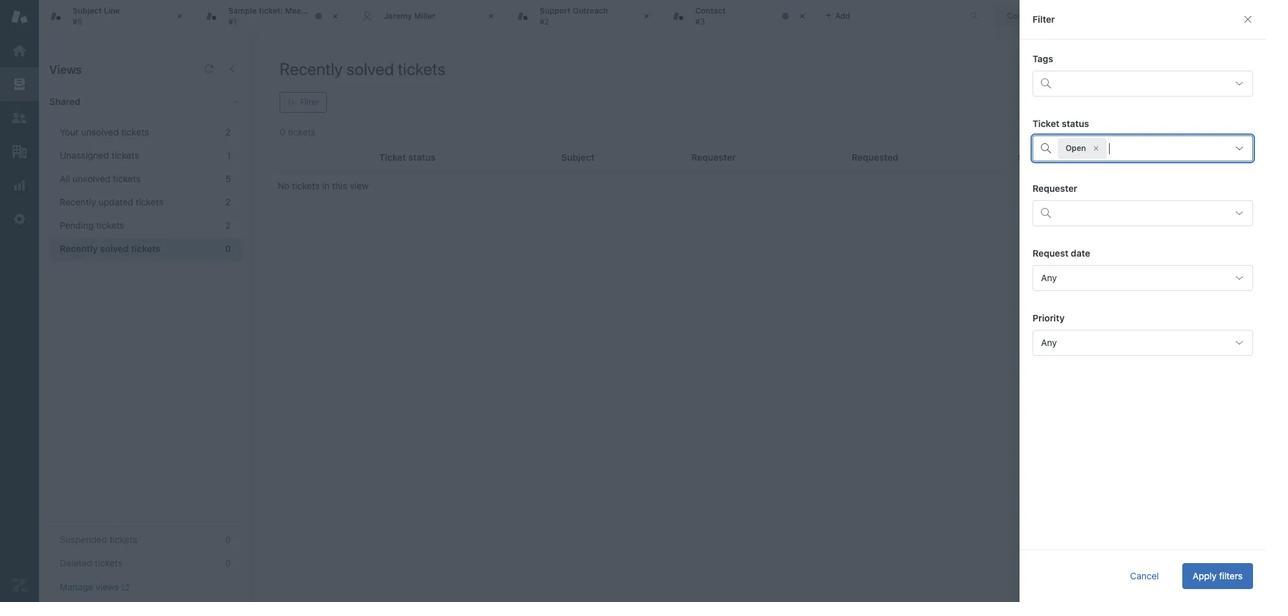 Task type: vqa. For each thing, say whether or not it's contained in the screenshot.
Min corresponding to Help center
no



Task type: describe. For each thing, give the bounding box(es) containing it.
this
[[332, 180, 347, 191]]

updated
[[98, 197, 133, 208]]

tickets left in
[[292, 180, 320, 191]]

0 horizontal spatial solved
[[100, 243, 129, 254]]

tickets up deleted tickets on the left bottom of the page
[[109, 535, 137, 546]]

filter button
[[280, 92, 327, 113]]

recently for 2
[[60, 197, 96, 208]]

recently for 0
[[60, 243, 98, 254]]

jeremy miller
[[384, 11, 436, 21]]

any for priority
[[1041, 337, 1057, 348]]

shared
[[49, 96, 80, 107]]

tickets down recently updated tickets
[[96, 220, 124, 231]]

views
[[96, 582, 119, 593]]

refresh views pane image
[[204, 64, 214, 74]]

all unsolved tickets
[[60, 173, 141, 184]]

Ticket status field
[[1110, 138, 1226, 159]]

#2
[[540, 17, 549, 26]]

cancel button
[[1120, 564, 1170, 590]]

tickets right updated
[[136, 197, 163, 208]]

subject for subject
[[561, 152, 595, 163]]

filter inside dialog
[[1033, 14, 1055, 25]]

tags element
[[1033, 71, 1253, 97]]

tickets down jeremy miller tab
[[398, 59, 446, 79]]

subject line #5
[[73, 6, 120, 26]]

tab containing subject line
[[39, 0, 195, 32]]

contact #3
[[695, 6, 726, 26]]

tickets up updated
[[113, 173, 141, 184]]

priority
[[1033, 313, 1065, 324]]

recently updated tickets
[[60, 197, 163, 208]]

filters
[[1219, 571, 1243, 582]]

unassigned
[[60, 150, 109, 161]]

filter inside 'button'
[[300, 97, 319, 107]]

5
[[225, 173, 231, 184]]

2 for pending tickets
[[226, 220, 231, 231]]

your unsolved tickets
[[60, 127, 149, 138]]

main element
[[0, 0, 39, 603]]

apply filters
[[1193, 571, 1243, 582]]

all
[[60, 173, 70, 184]]

request
[[1033, 248, 1069, 259]]

0 horizontal spatial recently solved tickets
[[60, 243, 161, 254]]

open option
[[1058, 138, 1107, 159]]

support
[[540, 6, 571, 16]]

no
[[278, 180, 290, 191]]

collapse views pane image
[[227, 64, 237, 74]]

outreach
[[573, 6, 608, 16]]

support outreach #2
[[540, 6, 608, 26]]

admin image
[[11, 211, 28, 228]]

0 vertical spatial solved
[[347, 59, 394, 79]]

tab containing support outreach
[[506, 0, 662, 32]]

status
[[1062, 118, 1089, 129]]

get started image
[[11, 42, 28, 59]]

cancel
[[1130, 571, 1159, 582]]

4 close image from the left
[[796, 10, 809, 23]]

conversations
[[1007, 11, 1060, 20]]

remove image
[[1093, 145, 1101, 152]]

organizations image
[[11, 143, 28, 160]]

sample
[[228, 6, 257, 16]]

unsolved for all
[[73, 173, 110, 184]]

in
[[322, 180, 330, 191]]

suspended tickets
[[60, 535, 137, 546]]

manage
[[60, 582, 93, 593]]

close drawer image
[[1243, 14, 1253, 25]]

tabs tab list
[[39, 0, 956, 32]]

requester
[[1033, 183, 1078, 194]]

any field for priority
[[1033, 330, 1253, 356]]

suspended
[[60, 535, 107, 546]]

tab containing contact
[[662, 0, 817, 32]]

sample ticket: meet the ticket #1
[[228, 6, 343, 26]]

pending
[[60, 220, 94, 231]]

close image
[[173, 10, 186, 23]]

tickets down your unsolved tickets
[[111, 150, 139, 161]]

your
[[60, 127, 79, 138]]

0 for recently solved tickets
[[225, 243, 231, 254]]



Task type: locate. For each thing, give the bounding box(es) containing it.
unassigned tickets
[[60, 150, 139, 161]]

1 vertical spatial recently
[[60, 197, 96, 208]]

meet
[[285, 6, 304, 16]]

0 for deleted tickets
[[225, 558, 231, 569]]

any
[[1041, 272, 1057, 284], [1041, 337, 1057, 348]]

pending tickets
[[60, 220, 124, 231]]

2 any field from the top
[[1033, 330, 1253, 356]]

0 vertical spatial 0
[[225, 243, 231, 254]]

3 close image from the left
[[640, 10, 653, 23]]

recently up filter 'button'
[[280, 59, 343, 79]]

shared button
[[39, 82, 219, 121]]

deleted
[[60, 558, 92, 569]]

ticket:
[[259, 6, 283, 16]]

recently
[[280, 59, 343, 79], [60, 197, 96, 208], [60, 243, 98, 254]]

0 vertical spatial 2
[[226, 127, 231, 138]]

miller
[[414, 11, 436, 21]]

1 horizontal spatial filter
[[1033, 14, 1055, 25]]

ticket
[[1033, 118, 1060, 129]]

tags
[[1033, 53, 1053, 64]]

manage views
[[60, 582, 119, 593]]

solved
[[347, 59, 394, 79], [100, 243, 129, 254]]

0
[[225, 243, 231, 254], [225, 535, 231, 546], [225, 558, 231, 569]]

0 vertical spatial recently solved tickets
[[280, 59, 446, 79]]

tickets down updated
[[131, 243, 161, 254]]

2 2 from the top
[[226, 197, 231, 208]]

0 vertical spatial filter
[[1033, 14, 1055, 25]]

1 vertical spatial 0
[[225, 535, 231, 546]]

date
[[1071, 248, 1091, 259]]

tab
[[39, 0, 195, 32], [195, 0, 350, 32], [506, 0, 662, 32], [662, 0, 817, 32]]

2 close image from the left
[[485, 10, 498, 23]]

contact
[[695, 6, 726, 16]]

#5
[[73, 17, 82, 26]]

any down request
[[1041, 272, 1057, 284]]

2
[[226, 127, 231, 138], [226, 197, 231, 208], [226, 220, 231, 231]]

(opens in a new tab) image
[[119, 584, 129, 592]]

ticket status element
[[1033, 136, 1253, 162]]

0 vertical spatial subject
[[73, 6, 102, 16]]

unsolved up unassigned tickets
[[81, 127, 119, 138]]

ticket status
[[1033, 118, 1089, 129]]

deleted tickets
[[60, 558, 123, 569]]

close image inside jeremy miller tab
[[485, 10, 498, 23]]

any for request date
[[1041, 272, 1057, 284]]

1 vertical spatial 2
[[226, 197, 231, 208]]

1 tab from the left
[[39, 0, 195, 32]]

solved down pending tickets
[[100, 243, 129, 254]]

zendesk image
[[11, 577, 28, 594]]

recently solved tickets down jeremy
[[280, 59, 446, 79]]

1 vertical spatial filter
[[300, 97, 319, 107]]

the
[[306, 6, 319, 16]]

0 vertical spatial any
[[1041, 272, 1057, 284]]

close image
[[329, 10, 342, 23], [485, 10, 498, 23], [640, 10, 653, 23], [796, 10, 809, 23]]

0 vertical spatial any field
[[1033, 265, 1253, 291]]

jeremy
[[384, 11, 412, 21]]

apply
[[1193, 571, 1217, 582]]

3 2 from the top
[[226, 220, 231, 231]]

request date
[[1033, 248, 1091, 259]]

1 vertical spatial recently solved tickets
[[60, 243, 161, 254]]

line
[[104, 6, 120, 16]]

#1
[[228, 17, 237, 26]]

subject inside subject line #5
[[73, 6, 102, 16]]

unsolved for your
[[81, 127, 119, 138]]

unsolved down unassigned
[[73, 173, 110, 184]]

3 tab from the left
[[506, 0, 662, 32]]

1 vertical spatial unsolved
[[73, 173, 110, 184]]

filter dialog
[[1020, 0, 1266, 603]]

any down priority
[[1041, 337, 1057, 348]]

open
[[1066, 143, 1086, 153]]

manage views link
[[60, 582, 129, 594]]

0 vertical spatial unsolved
[[81, 127, 119, 138]]

shared heading
[[39, 82, 253, 121]]

2 vertical spatial 0
[[225, 558, 231, 569]]

1 vertical spatial solved
[[100, 243, 129, 254]]

1 any field from the top
[[1033, 265, 1253, 291]]

1 vertical spatial any field
[[1033, 330, 1253, 356]]

1 2 from the top
[[226, 127, 231, 138]]

0 horizontal spatial subject
[[73, 6, 102, 16]]

recently up pending
[[60, 197, 96, 208]]

view
[[350, 180, 369, 191]]

2 vertical spatial recently
[[60, 243, 98, 254]]

subject
[[73, 6, 102, 16], [561, 152, 595, 163]]

1 any from the top
[[1041, 272, 1057, 284]]

1 horizontal spatial recently solved tickets
[[280, 59, 446, 79]]

jeremy miller tab
[[350, 0, 506, 32]]

1 horizontal spatial solved
[[347, 59, 394, 79]]

tickets
[[398, 59, 446, 79], [121, 127, 149, 138], [111, 150, 139, 161], [113, 173, 141, 184], [292, 180, 320, 191], [136, 197, 163, 208], [96, 220, 124, 231], [131, 243, 161, 254], [109, 535, 137, 546], [95, 558, 123, 569]]

0 horizontal spatial filter
[[300, 97, 319, 107]]

#3
[[695, 17, 705, 26]]

ticket
[[321, 6, 343, 16]]

recently down pending
[[60, 243, 98, 254]]

2 vertical spatial 2
[[226, 220, 231, 231]]

apply filters button
[[1183, 564, 1253, 590]]

views image
[[11, 76, 28, 93]]

4 tab from the left
[[662, 0, 817, 32]]

reporting image
[[11, 177, 28, 194]]

1 vertical spatial any
[[1041, 337, 1057, 348]]

tab containing sample ticket: meet the ticket
[[195, 0, 350, 32]]

2 tab from the left
[[195, 0, 350, 32]]

recently solved tickets down pending tickets
[[60, 243, 161, 254]]

1 vertical spatial subject
[[561, 152, 595, 163]]

1
[[227, 150, 231, 161]]

2 for your unsolved tickets
[[226, 127, 231, 138]]

customers image
[[11, 110, 28, 127]]

Any field
[[1033, 265, 1253, 291], [1033, 330, 1253, 356]]

solved down jeremy
[[347, 59, 394, 79]]

any field for request date
[[1033, 265, 1253, 291]]

2 for recently updated tickets
[[226, 197, 231, 208]]

1 close image from the left
[[329, 10, 342, 23]]

0 vertical spatial recently
[[280, 59, 343, 79]]

tickets up views
[[95, 558, 123, 569]]

2 any from the top
[[1041, 337, 1057, 348]]

views
[[49, 63, 82, 77]]

1 horizontal spatial subject
[[561, 152, 595, 163]]

tickets down shared dropdown button at the top
[[121, 127, 149, 138]]

filter
[[1033, 14, 1055, 25], [300, 97, 319, 107]]

no tickets in this view
[[278, 180, 369, 191]]

0 for suspended tickets
[[225, 535, 231, 546]]

conversations button
[[993, 6, 1089, 26]]

subject for subject line #5
[[73, 6, 102, 16]]

unsolved
[[81, 127, 119, 138], [73, 173, 110, 184]]

requester element
[[1033, 200, 1253, 226]]

zendesk support image
[[11, 8, 28, 25]]

recently solved tickets
[[280, 59, 446, 79], [60, 243, 161, 254]]



